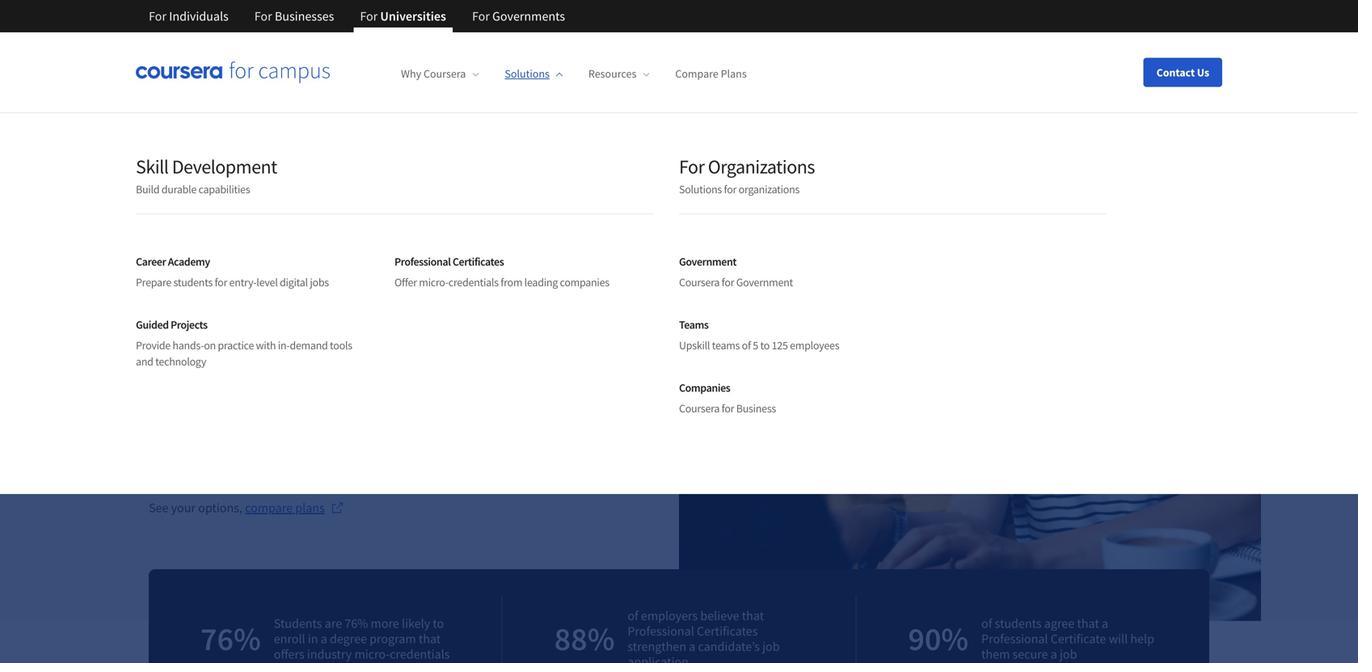 Task type: locate. For each thing, give the bounding box(es) containing it.
of left employers
[[628, 608, 639, 624]]

a inside "students are 76% more likely to enroll in a degree program that offers industry micro-credentials"
[[321, 631, 327, 647]]

for for businesses
[[255, 8, 272, 24]]

1 horizontal spatial professional
[[628, 623, 695, 639]]

solutions down governments
[[505, 66, 550, 81]]

and
[[449, 342, 474, 362], [136, 354, 153, 369]]

offers
[[274, 646, 305, 662]]

for left the business
[[722, 401, 734, 416]]

entry-
[[229, 275, 257, 289]]

0 horizontal spatial demand
[[290, 338, 328, 353]]

government up the teams
[[679, 254, 737, 269]]

1 horizontal spatial in-
[[340, 342, 356, 362]]

2 horizontal spatial that
[[1077, 615, 1100, 632]]

students inside of students agree that a professional certificate will help them secure a job
[[995, 615, 1042, 632]]

0 horizontal spatial job
[[588, 342, 609, 362]]

enroll
[[274, 631, 305, 647]]

0 vertical spatial them
[[530, 342, 564, 362]]

with inside equip students with the most in-demand skills and prepare them for job success.
[[248, 342, 277, 362]]

to
[[444, 210, 488, 275], [761, 338, 770, 353], [433, 615, 444, 632]]

coursera up the teams
[[679, 275, 720, 289]]

certificates up the from at the left top
[[453, 254, 504, 269]]

credentials left the from at the left top
[[449, 275, 499, 289]]

likely
[[402, 615, 430, 632]]

1 vertical spatial more
[[371, 615, 399, 632]]

76% left the "enroll"
[[201, 618, 261, 659]]

for left individuals
[[149, 8, 167, 24]]

to inside teams upskill teams of 5 to 125 employees
[[761, 338, 770, 353]]

in- right most
[[340, 342, 356, 362]]

2 vertical spatial coursera
[[679, 401, 720, 416]]

0 vertical spatial more
[[296, 262, 407, 327]]

for inside equip students with the most in-demand skills and prepare them for job success.
[[567, 342, 585, 362]]

2 horizontal spatial professional
[[982, 631, 1048, 647]]

0 horizontal spatial in-
[[278, 338, 290, 353]]

a inside of employers believe that professional certificates strengthen a candidate's job application
[[689, 638, 696, 655]]

for left governments
[[472, 8, 490, 24]]

companies
[[560, 275, 610, 289]]

1 vertical spatial micro-
[[355, 646, 390, 662]]

digital
[[280, 275, 308, 289]]

0 horizontal spatial and
[[136, 354, 153, 369]]

in- inside "guided projects provide hands-on practice with in-demand tools and technology"
[[278, 338, 290, 353]]

0 vertical spatial credentials
[[449, 275, 499, 289]]

solutions inside for organizations solutions for organizations
[[679, 182, 722, 197]]

academy
[[168, 254, 210, 269]]

1 vertical spatial to
[[761, 338, 770, 353]]

for down companies
[[567, 342, 585, 362]]

1 vertical spatial certificates
[[697, 623, 758, 639]]

0 vertical spatial government
[[679, 254, 737, 269]]

that right believe
[[742, 608, 764, 624]]

agree
[[1045, 615, 1075, 632]]

them left 'secure'
[[982, 646, 1010, 662]]

for
[[149, 8, 167, 24], [255, 8, 272, 24], [360, 8, 378, 24], [472, 8, 490, 24], [679, 154, 705, 179]]

5
[[753, 338, 759, 353]]

a right "in" on the bottom of page
[[321, 631, 327, 647]]

to inside strengthen employability to attract more students
[[444, 210, 488, 275]]

teams
[[712, 338, 740, 353]]

more left likely
[[371, 615, 399, 632]]

are
[[325, 615, 342, 632]]

build
[[136, 182, 159, 197]]

them inside equip students with the most in-demand skills and prepare them for job success.
[[530, 342, 564, 362]]

businesses
[[275, 8, 334, 24]]

employees
[[790, 338, 840, 353]]

micro- inside professional certificates offer micro-credentials from leading companies
[[419, 275, 449, 289]]

for left entry-
[[215, 275, 227, 289]]

1 horizontal spatial of
[[742, 338, 751, 353]]

of inside of employers believe that professional certificates strengthen a candidate's job application
[[628, 608, 639, 624]]

for left universities
[[360, 8, 378, 24]]

offer
[[395, 275, 417, 289]]

career academy prepare students for entry-level digital jobs
[[136, 254, 329, 289]]

1 vertical spatial government
[[736, 275, 793, 289]]

of inside of students agree that a professional certificate will help them secure a job
[[982, 615, 993, 632]]

micro- right offer
[[419, 275, 449, 289]]

0 vertical spatial to
[[444, 210, 488, 275]]

credentials
[[449, 275, 499, 289], [390, 646, 450, 662]]

and down provide
[[136, 354, 153, 369]]

0 vertical spatial solutions
[[505, 66, 550, 81]]

with
[[256, 338, 276, 353], [248, 342, 277, 362]]

coursera right the why
[[424, 66, 466, 81]]

1 horizontal spatial them
[[982, 646, 1010, 662]]

76% right are
[[345, 615, 368, 632]]

of left 5
[[742, 338, 751, 353]]

strengthen
[[149, 158, 383, 223]]

for left "businesses"
[[255, 8, 272, 24]]

1 horizontal spatial 76%
[[345, 615, 368, 632]]

micro- right the industry
[[355, 646, 390, 662]]

job down companies
[[588, 342, 609, 362]]

2 horizontal spatial job
[[1060, 646, 1077, 662]]

more up tools
[[296, 262, 407, 327]]

that right program
[[419, 631, 441, 647]]

job inside equip students with the most in-demand skills and prepare them for job success.
[[588, 342, 609, 362]]

coursera
[[424, 66, 466, 81], [679, 275, 720, 289], [679, 401, 720, 416]]

that inside of employers believe that professional certificates strengthen a candidate's job application
[[742, 608, 764, 624]]

job down agree
[[1060, 646, 1077, 662]]

professional up offer
[[395, 254, 451, 269]]

0 vertical spatial micro-
[[419, 275, 449, 289]]

to right 5
[[761, 338, 770, 353]]

micro-
[[419, 275, 449, 289], [355, 646, 390, 662]]

will
[[1109, 631, 1128, 647]]

to right likely
[[433, 615, 444, 632]]

professional inside of students agree that a professional certificate will help them secure a job
[[982, 631, 1048, 647]]

professional
[[395, 254, 451, 269], [628, 623, 695, 639], [982, 631, 1048, 647]]

coursera inside companies coursera for business
[[679, 401, 720, 416]]

for universities
[[360, 8, 446, 24]]

1 horizontal spatial and
[[449, 342, 474, 362]]

government
[[679, 254, 737, 269], [736, 275, 793, 289]]

demand left tools
[[290, 338, 328, 353]]

for organizations solutions for organizations
[[679, 154, 815, 197]]

leading
[[525, 275, 558, 289]]

of right the '90%'
[[982, 615, 993, 632]]

micro- inside "students are 76% more likely to enroll in a degree program that offers industry micro-credentials"
[[355, 646, 390, 662]]

in- inside equip students with the most in-demand skills and prepare them for job success.
[[340, 342, 356, 362]]

0 vertical spatial certificates
[[453, 254, 504, 269]]

professional up application
[[628, 623, 695, 639]]

for inside career academy prepare students for entry-level digital jobs
[[215, 275, 227, 289]]

for
[[724, 182, 737, 197], [215, 275, 227, 289], [722, 275, 734, 289], [567, 342, 585, 362], [722, 401, 734, 416]]

1 horizontal spatial solutions
[[679, 182, 722, 197]]

job right 'candidate's'
[[763, 638, 780, 655]]

1 vertical spatial credentials
[[390, 646, 450, 662]]

why coursera
[[401, 66, 466, 81]]

compare plans
[[676, 66, 747, 81]]

individuals
[[169, 8, 229, 24]]

2 vertical spatial to
[[433, 615, 444, 632]]

1 vertical spatial solutions
[[679, 182, 722, 197]]

that inside of students agree that a professional certificate will help them secure a job
[[1077, 615, 1100, 632]]

0 horizontal spatial them
[[530, 342, 564, 362]]

1 horizontal spatial that
[[742, 608, 764, 624]]

teams upskill teams of 5 to 125 employees
[[679, 317, 840, 353]]

companies
[[679, 380, 731, 395]]

a left the will
[[1102, 615, 1109, 632]]

degree
[[330, 631, 367, 647]]

that for 88%
[[742, 608, 764, 624]]

guided projects provide hands-on practice with in-demand tools and technology
[[136, 317, 352, 369]]

for inside government coursera for government
[[722, 275, 734, 289]]

demand inside equip students with the most in-demand skills and prepare them for job success.
[[356, 342, 411, 362]]

a right strengthen on the bottom
[[689, 638, 696, 655]]

76%
[[345, 615, 368, 632], [201, 618, 261, 659]]

certificates
[[453, 254, 504, 269], [697, 623, 758, 639]]

that right agree
[[1077, 615, 1100, 632]]

of for 90%
[[982, 615, 993, 632]]

job for 90%
[[1060, 646, 1077, 662]]

coursera for why coursera
[[424, 66, 466, 81]]

strengthen employability to attract more students
[[149, 158, 597, 327]]

students
[[274, 615, 322, 632]]

to inside "students are 76% more likely to enroll in a degree program that offers industry micro-credentials"
[[433, 615, 444, 632]]

contact
[[1157, 65, 1195, 80]]

a
[[1102, 615, 1109, 632], [321, 631, 327, 647], [689, 638, 696, 655], [1051, 646, 1058, 662]]

and right skills
[[449, 342, 474, 362]]

1 vertical spatial coursera
[[679, 275, 720, 289]]

skill
[[136, 154, 169, 179]]

to left the from at the left top
[[444, 210, 488, 275]]

plans
[[721, 66, 747, 81]]

1 vertical spatial them
[[982, 646, 1010, 662]]

them right prepare
[[530, 342, 564, 362]]

students
[[415, 262, 597, 327], [173, 275, 213, 289], [189, 342, 245, 362], [995, 615, 1042, 632]]

practice
[[218, 338, 254, 353]]

for individuals
[[149, 8, 229, 24]]

equip students with the most in-demand skills and prepare them for job success.
[[149, 342, 609, 386]]

1 horizontal spatial job
[[763, 638, 780, 655]]

coursera inside government coursera for government
[[679, 275, 720, 289]]

options,
[[198, 500, 243, 516]]

0 horizontal spatial that
[[419, 631, 441, 647]]

them
[[530, 342, 564, 362], [982, 646, 1010, 662]]

0 horizontal spatial certificates
[[453, 254, 504, 269]]

in- left most
[[278, 338, 290, 353]]

coursera down companies
[[679, 401, 720, 416]]

help
[[1131, 631, 1155, 647]]

government up teams upskill teams of 5 to 125 employees
[[736, 275, 793, 289]]

contact us
[[1157, 65, 1210, 80]]

credentials down likely
[[390, 646, 450, 662]]

1 horizontal spatial certificates
[[697, 623, 758, 639]]

that inside "students are 76% more likely to enroll in a degree program that offers industry micro-credentials"
[[419, 631, 441, 647]]

for down organizations
[[724, 182, 737, 197]]

0 vertical spatial coursera
[[424, 66, 466, 81]]

1 horizontal spatial micro-
[[419, 275, 449, 289]]

for up teams upskill teams of 5 to 125 employees
[[722, 275, 734, 289]]

professional left certificate
[[982, 631, 1048, 647]]

for for individuals
[[149, 8, 167, 24]]

certificates right strengthen on the bottom
[[697, 623, 758, 639]]

demand
[[290, 338, 328, 353], [356, 342, 411, 362]]

0 horizontal spatial of
[[628, 608, 639, 624]]

2 horizontal spatial of
[[982, 615, 993, 632]]

88%
[[554, 618, 615, 659]]

for left organizations
[[679, 154, 705, 179]]

0 horizontal spatial micro-
[[355, 646, 390, 662]]

program
[[370, 631, 416, 647]]

for businesses
[[255, 8, 334, 24]]

demand right tools
[[356, 342, 411, 362]]

certificate
[[1051, 631, 1107, 647]]

job
[[588, 342, 609, 362], [763, 638, 780, 655], [1060, 646, 1077, 662]]

for inside for organizations solutions for organizations
[[679, 154, 705, 179]]

durable
[[162, 182, 197, 197]]

professional inside of employers believe that professional certificates strengthen a candidate's job application
[[628, 623, 695, 639]]

professional certificates offer micro-credentials from leading companies
[[395, 254, 610, 289]]

1 horizontal spatial demand
[[356, 342, 411, 362]]

technology
[[155, 354, 206, 369]]

0 horizontal spatial professional
[[395, 254, 451, 269]]

certificates inside of employers believe that professional certificates strengthen a candidate's job application
[[697, 623, 758, 639]]

us
[[1197, 65, 1210, 80]]

coursera for government coursera for government
[[679, 275, 720, 289]]

job inside of students agree that a professional certificate will help them secure a job
[[1060, 646, 1077, 662]]

solutions down organizations
[[679, 182, 722, 197]]

more
[[296, 262, 407, 327], [371, 615, 399, 632]]



Task type: describe. For each thing, give the bounding box(es) containing it.
attract
[[149, 262, 287, 327]]

demand inside "guided projects provide hands-on practice with in-demand tools and technology"
[[290, 338, 328, 353]]

upskill
[[679, 338, 710, 353]]

job for strengthen employability to attract more students
[[588, 342, 609, 362]]

to for teams upskill teams of 5 to 125 employees
[[761, 338, 770, 353]]

government coursera for government
[[679, 254, 793, 289]]

resources
[[589, 66, 637, 81]]

provide
[[136, 338, 171, 353]]

your
[[171, 500, 196, 516]]

why
[[401, 66, 421, 81]]

students inside career academy prepare students for entry-level digital jobs
[[173, 275, 213, 289]]

for for organizations
[[679, 154, 705, 179]]

of employers believe that professional certificates strengthen a candidate's job application
[[628, 608, 780, 663]]

secure
[[1013, 646, 1048, 662]]

compare
[[245, 500, 293, 516]]

resources link
[[589, 66, 650, 81]]

for inside companies coursera for business
[[722, 401, 734, 416]]

solutions link
[[505, 66, 563, 81]]

strengthen
[[628, 638, 687, 655]]

that for 90%
[[1077, 615, 1100, 632]]

for governments
[[472, 8, 565, 24]]

skill development build durable capabilities
[[136, 154, 277, 197]]

employability
[[149, 210, 436, 275]]

in
[[308, 631, 318, 647]]

equip
[[149, 342, 186, 362]]

with inside "guided projects provide hands-on practice with in-demand tools and technology"
[[256, 338, 276, 353]]

plans
[[295, 500, 325, 516]]

0 horizontal spatial solutions
[[505, 66, 550, 81]]

success.
[[149, 366, 201, 386]]

employers
[[641, 608, 698, 624]]

projects
[[171, 317, 208, 332]]

students inside strengthen employability to attract more students
[[415, 262, 597, 327]]

coursera for companies coursera for business
[[679, 401, 720, 416]]

see
[[149, 500, 169, 516]]

students inside equip students with the most in-demand skills and prepare them for job success.
[[189, 342, 245, 362]]

most
[[304, 342, 337, 362]]

and inside "guided projects provide hands-on practice with in-demand tools and technology"
[[136, 354, 153, 369]]

of for 88%
[[628, 608, 639, 624]]

skills
[[414, 342, 446, 362]]

76% inside "students are 76% more likely to enroll in a degree program that offers industry micro-credentials"
[[345, 615, 368, 632]]

and inside equip students with the most in-demand skills and prepare them for job success.
[[449, 342, 474, 362]]

application
[[628, 654, 689, 663]]

0 horizontal spatial 76%
[[201, 618, 261, 659]]

compare plans link
[[245, 498, 344, 518]]

business
[[736, 401, 776, 416]]

why coursera link
[[401, 66, 479, 81]]

jobs
[[310, 275, 329, 289]]

banner navigation
[[136, 0, 578, 32]]

for for universities
[[360, 8, 378, 24]]

organizations
[[708, 154, 815, 179]]

coursera for campus image
[[136, 61, 330, 84]]

a right 'secure'
[[1051, 646, 1058, 662]]

the
[[280, 342, 301, 362]]

professional inside professional certificates offer micro-credentials from leading companies
[[395, 254, 451, 269]]

for inside for organizations solutions for organizations
[[724, 182, 737, 197]]

to for students are 76% more likely to enroll in a degree program that offers industry micro-credentials
[[433, 615, 444, 632]]

for for governments
[[472, 8, 490, 24]]

candidate's
[[698, 638, 760, 655]]

companies coursera for business
[[679, 380, 776, 416]]

on
[[204, 338, 216, 353]]

prepare
[[136, 275, 171, 289]]

believe
[[701, 608, 740, 624]]

credentials inside professional certificates offer micro-credentials from leading companies
[[449, 275, 499, 289]]

more inside strengthen employability to attract more students
[[296, 262, 407, 327]]

development
[[172, 154, 277, 179]]

of inside teams upskill teams of 5 to 125 employees
[[742, 338, 751, 353]]

of students agree that a professional certificate will help them secure a job
[[982, 615, 1155, 662]]

governments
[[493, 8, 565, 24]]

certificates inside professional certificates offer micro-credentials from leading companies
[[453, 254, 504, 269]]

compare
[[676, 66, 719, 81]]

contact us button
[[1144, 58, 1223, 87]]

125
[[772, 338, 788, 353]]

guided
[[136, 317, 169, 332]]

from
[[501, 275, 523, 289]]

tools
[[330, 338, 352, 353]]

see your options,
[[149, 500, 245, 516]]

teams
[[679, 317, 709, 332]]

job inside of employers believe that professional certificates strengthen a candidate's job application
[[763, 638, 780, 655]]

hands-
[[173, 338, 204, 353]]

level
[[257, 275, 278, 289]]

capabilities
[[199, 182, 250, 197]]

career
[[136, 254, 166, 269]]

90%
[[908, 618, 969, 659]]

universities
[[380, 8, 446, 24]]

prepare
[[476, 342, 527, 362]]

more inside "students are 76% more likely to enroll in a degree program that offers industry micro-credentials"
[[371, 615, 399, 632]]

compare plans link
[[676, 66, 747, 81]]

industry
[[307, 646, 352, 662]]

students are 76% more likely to enroll in a degree program that offers industry micro-credentials
[[274, 615, 450, 662]]

credentials inside "students are 76% more likely to enroll in a degree program that offers industry micro-credentials"
[[390, 646, 450, 662]]

them inside of students agree that a professional certificate will help them secure a job
[[982, 646, 1010, 662]]

organizations
[[739, 182, 800, 197]]



Task type: vqa. For each thing, say whether or not it's contained in the screenshot.


